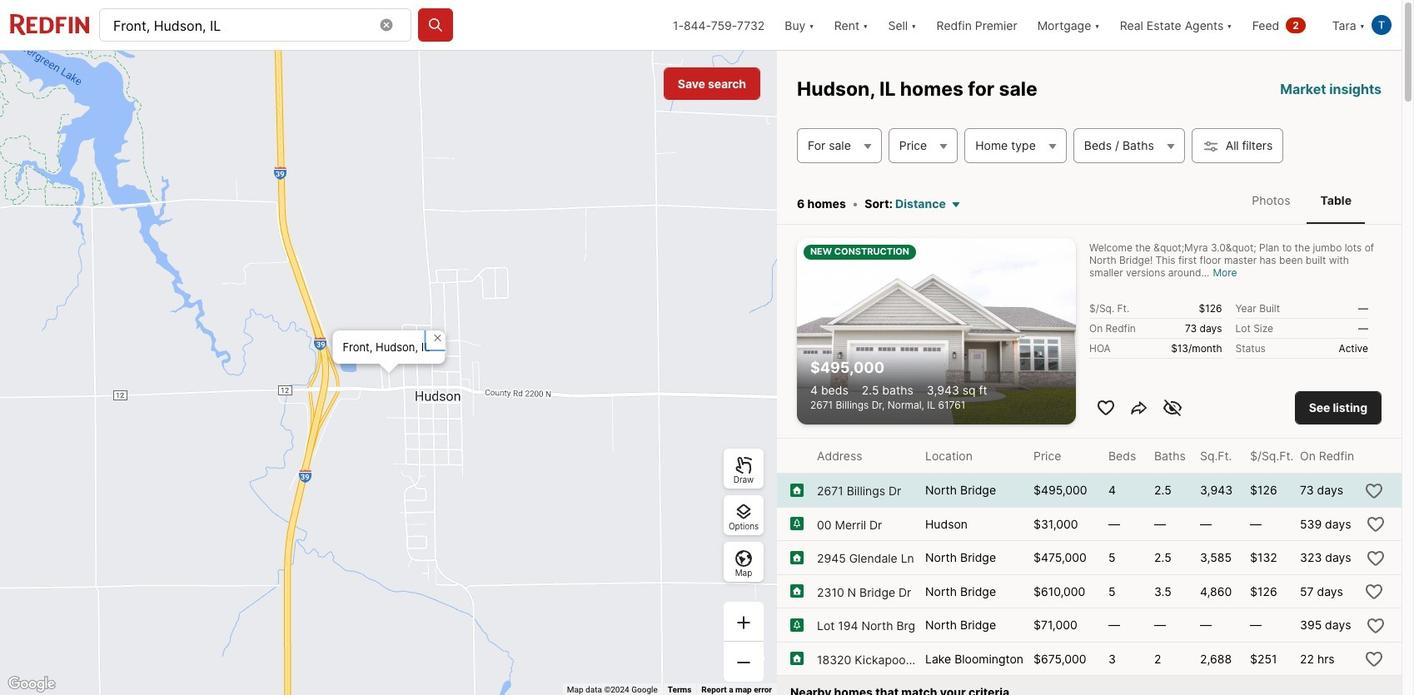 Task type: locate. For each thing, give the bounding box(es) containing it.
submit search image
[[427, 17, 444, 33]]

toggle search results photos view tab
[[1239, 180, 1304, 221]]

City, Address, School, Agent, ZIP search field
[[100, 9, 411, 42]]

toggle search results table view tab
[[1308, 180, 1366, 221]]

map region
[[0, 0, 845, 696]]

google image
[[4, 674, 59, 696]]

tab list
[[1223, 176, 1382, 224]]

dialog
[[332, 326, 450, 364]]



Task type: vqa. For each thing, say whether or not it's contained in the screenshot.
tab list
yes



Task type: describe. For each thing, give the bounding box(es) containing it.
dialog inside map region
[[332, 326, 450, 364]]

user photo image
[[1372, 15, 1392, 35]]



